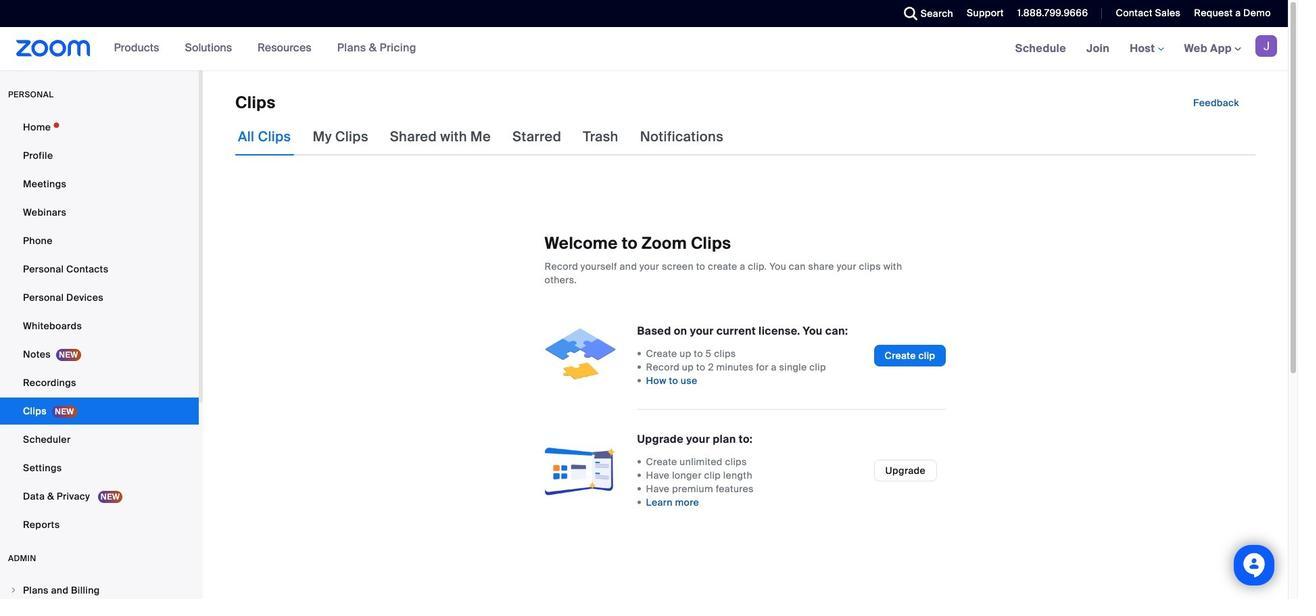 Task type: describe. For each thing, give the bounding box(es) containing it.
5 tab from the left
[[580, 118, 621, 156]]

meetings navigation
[[1005, 27, 1288, 71]]

4 tab from the left
[[510, 118, 564, 156]]

zoom logo image
[[16, 40, 90, 57]]

right image
[[9, 586, 18, 594]]

profile picture image
[[1256, 35, 1278, 57]]

tabs of clips tab list
[[235, 118, 726, 156]]



Task type: vqa. For each thing, say whether or not it's contained in the screenshot.
right icon
yes



Task type: locate. For each thing, give the bounding box(es) containing it.
application
[[203, 92, 1288, 118]]

1 tab from the left
[[235, 118, 294, 156]]

personal menu menu
[[0, 114, 199, 540]]

product information navigation
[[104, 27, 427, 70]]

menu item
[[0, 578, 199, 599]]

banner
[[0, 27, 1288, 71]]

3 tab from the left
[[387, 118, 494, 156]]

tab
[[235, 118, 294, 156], [310, 118, 371, 156], [387, 118, 494, 156], [510, 118, 564, 156], [580, 118, 621, 156]]

2 tab from the left
[[310, 118, 371, 156]]



